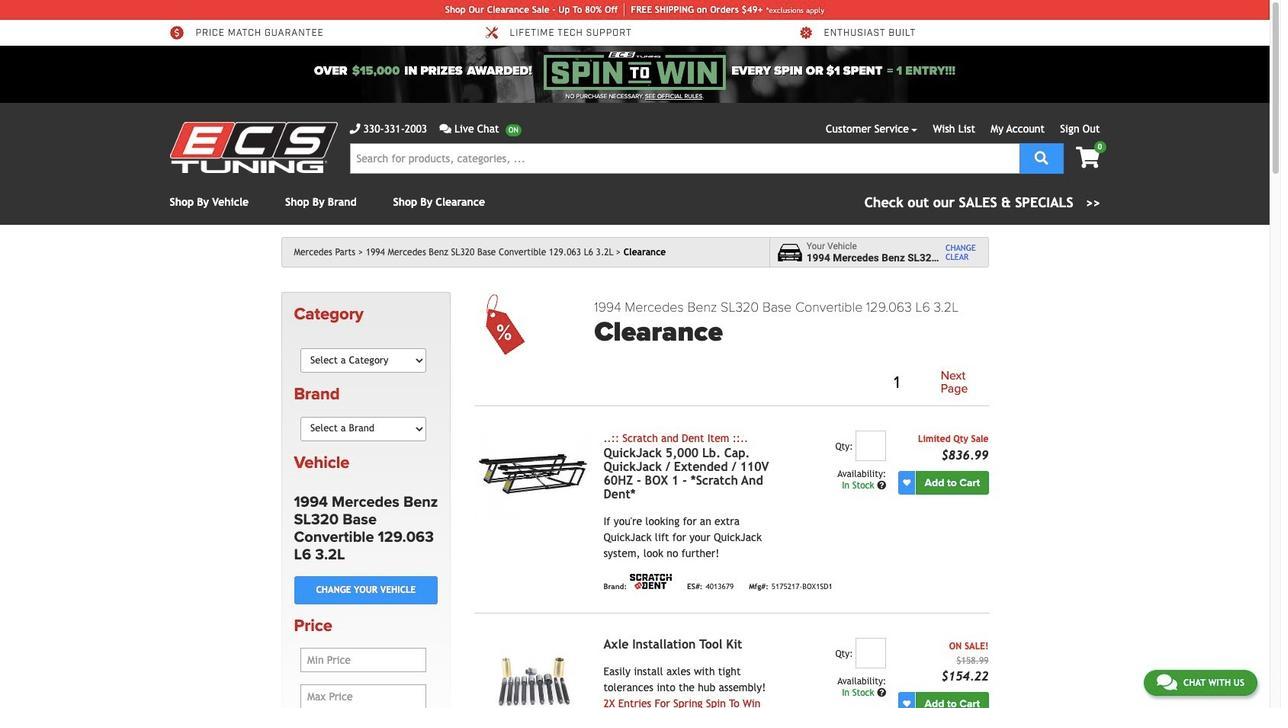 Task type: locate. For each thing, give the bounding box(es) containing it.
2 add to wish list image from the top
[[904, 701, 911, 708]]

1 vertical spatial add to wish list image
[[904, 701, 911, 708]]

phone image
[[350, 124, 361, 134]]

scratch & dent - corporate logo image
[[630, 574, 672, 590]]

Min Price number field
[[301, 649, 427, 673]]

add to wish list image
[[904, 479, 911, 487], [904, 701, 911, 708]]

None number field
[[856, 431, 887, 462], [856, 639, 887, 669], [856, 431, 887, 462], [856, 639, 887, 669]]

paginated product list navigation navigation
[[595, 367, 989, 400]]

1 add to wish list image from the top
[[904, 479, 911, 487]]

0 vertical spatial add to wish list image
[[904, 479, 911, 487]]

question circle image
[[878, 481, 887, 491], [878, 689, 887, 698]]

1 vertical spatial question circle image
[[878, 689, 887, 698]]

0 vertical spatial question circle image
[[878, 481, 887, 491]]

search image
[[1035, 151, 1049, 164]]



Task type: describe. For each thing, give the bounding box(es) containing it.
ecs tuning image
[[170, 122, 338, 173]]

Search text field
[[350, 143, 1020, 174]]

comments image
[[1157, 674, 1178, 692]]

2 question circle image from the top
[[878, 689, 887, 698]]

es#4013679 - 5175217-box1sd1 - quickjack 5,000 lb. cap. quickjack / extended / 110v 60hz - box 1 - *scratch and dent* - if you're looking for an extra quickjack lift for your quickjack system, look no further! - scratch & dent - audi bmw volkswagen mercedes benz mini porsche image
[[476, 431, 592, 518]]

es#3521794 - 010012sch01a - axle installation tool kit - easily install axles with tight tolerances into the hub assembly! - schwaben - audi bmw volkswagen mercedes benz mini porsche image
[[476, 639, 592, 709]]

comments image
[[440, 124, 452, 134]]

shopping cart image
[[1077, 147, 1101, 169]]

Max Price number field
[[301, 685, 427, 709]]

1 question circle image from the top
[[878, 481, 887, 491]]

ecs tuning 'spin to win' contest logo image
[[544, 52, 726, 90]]



Task type: vqa. For each thing, say whether or not it's contained in the screenshot.
Add to Wish List icon
yes



